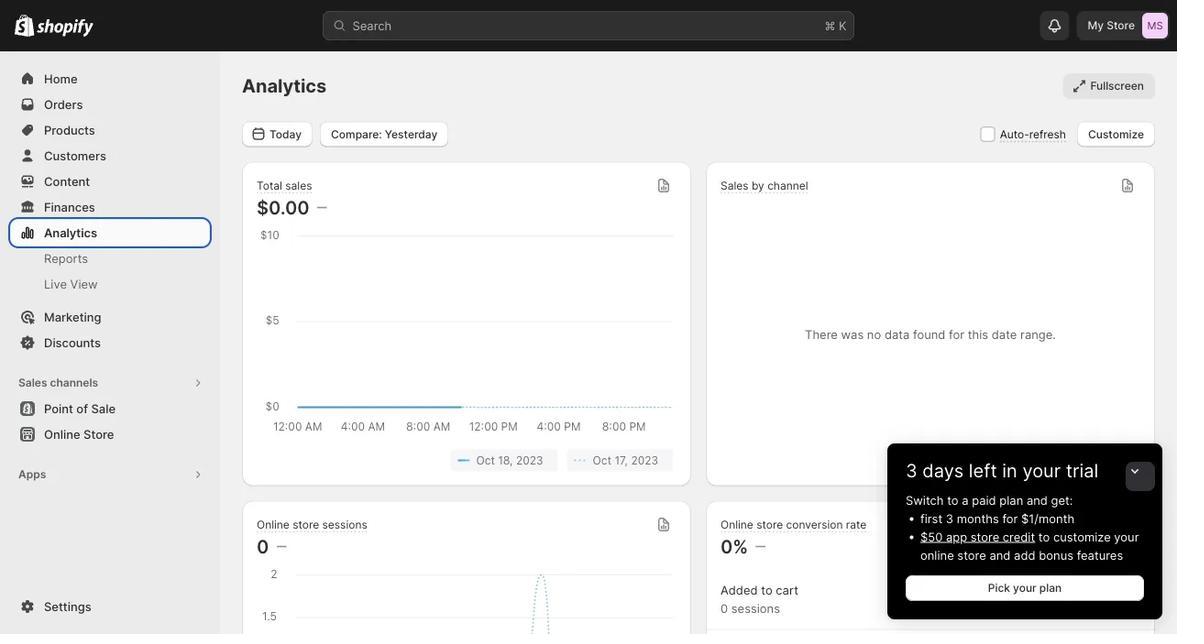 Task type: describe. For each thing, give the bounding box(es) containing it.
2023 for oct 18, 2023
[[516, 454, 543, 467]]

live view link
[[11, 271, 209, 297]]

days
[[923, 460, 964, 482]]

added to cart 0 sessions
[[721, 583, 798, 616]]

your inside the 3 days left in your trial 'dropdown button'
[[1023, 460, 1061, 482]]

there
[[805, 328, 838, 342]]

no change image for 0
[[276, 539, 286, 554]]

my store
[[1088, 19, 1135, 32]]

and for store
[[989, 548, 1011, 562]]

pick your plan
[[988, 582, 1062, 595]]

your inside to customize your online store and add bonus features
[[1114, 530, 1139, 544]]

sales by channel button
[[721, 179, 808, 194]]

today
[[270, 127, 302, 140]]

$50 app store credit
[[920, 530, 1035, 544]]

no change image for 0%
[[756, 539, 766, 554]]

customize
[[1088, 127, 1144, 140]]

finances
[[44, 200, 95, 214]]

marketing link
[[11, 304, 209, 330]]

fullscreen button
[[1063, 73, 1155, 99]]

refresh
[[1029, 127, 1066, 141]]

point of sale button
[[0, 396, 220, 422]]

view
[[70, 277, 98, 291]]

marketing
[[44, 310, 101, 324]]

⌘ k
[[825, 18, 847, 33]]

$50
[[920, 530, 943, 544]]

app
[[946, 530, 967, 544]]

by
[[752, 179, 764, 193]]

oct 17, 2023
[[593, 454, 658, 467]]

trial
[[1066, 460, 1098, 482]]

$0.00
[[257, 196, 310, 219]]

1 horizontal spatial no change image
[[1130, 594, 1140, 608]]

discounts
[[44, 336, 101, 350]]

get:
[[1051, 493, 1073, 507]]

left
[[969, 460, 997, 482]]

reports
[[44, 251, 88, 265]]

first 3 months for $1/month
[[920, 512, 1075, 526]]

shopify image
[[37, 19, 94, 37]]

total sales
[[257, 179, 312, 193]]

to for a
[[947, 493, 958, 507]]

3 days left in your trial button
[[887, 444, 1162, 482]]

fullscreen
[[1090, 79, 1144, 93]]

channels
[[50, 376, 98, 390]]

switch to a paid plan and get:
[[906, 493, 1073, 507]]

found
[[913, 328, 945, 342]]

add
[[1014, 548, 1035, 562]]

k
[[839, 18, 847, 33]]

sales by channel there was no data found for this date range.
[[721, 179, 1056, 342]]

to customize your online store and add bonus features
[[920, 530, 1139, 562]]

settings
[[44, 600, 91, 614]]

orders link
[[11, 92, 209, 117]]

to inside to customize your online store and add bonus features
[[1038, 530, 1050, 544]]

oct for oct 18, 2023
[[476, 454, 495, 467]]

0 vertical spatial 0
[[257, 535, 269, 558]]

and for plan
[[1027, 493, 1048, 507]]

online for 0%
[[721, 518, 753, 532]]

to for cart
[[761, 583, 772, 598]]

3 days left in your trial
[[906, 460, 1098, 482]]

customize button
[[1077, 121, 1155, 147]]

3 inside 'dropdown button'
[[906, 460, 917, 482]]

in
[[1002, 460, 1017, 482]]

my
[[1088, 19, 1104, 32]]

pick your plan link
[[906, 576, 1144, 601]]

search
[[352, 18, 392, 33]]

finances link
[[11, 194, 209, 220]]

17,
[[615, 454, 628, 467]]

months
[[957, 512, 999, 526]]

sessions inside online store sessions dropdown button
[[322, 518, 367, 532]]

point
[[44, 402, 73, 416]]

18,
[[498, 454, 513, 467]]

0 horizontal spatial no change image
[[317, 200, 327, 215]]

channel
[[767, 179, 808, 193]]

analytics link
[[11, 220, 209, 246]]

oct 18, 2023 button
[[450, 450, 558, 472]]

first
[[920, 512, 942, 526]]

rate
[[846, 518, 867, 532]]

plan inside the pick your plan link
[[1039, 582, 1062, 595]]

⌘
[[825, 18, 835, 33]]

sales for sales channels
[[18, 376, 47, 390]]

cart
[[776, 583, 798, 598]]

oct for oct 17, 2023
[[593, 454, 611, 467]]

added
[[721, 583, 758, 598]]

features
[[1077, 548, 1123, 562]]

apps button
[[11, 462, 209, 488]]

total sales button
[[257, 179, 312, 194]]

no
[[867, 328, 881, 342]]

customers link
[[11, 143, 209, 169]]



Task type: locate. For each thing, give the bounding box(es) containing it.
0.00%
[[1049, 593, 1084, 607]]

1 horizontal spatial sales
[[721, 179, 749, 193]]

plan up first 3 months for $1/month
[[999, 493, 1023, 507]]

1 horizontal spatial to
[[947, 493, 958, 507]]

analytics up today
[[242, 75, 327, 97]]

no change image
[[317, 200, 327, 215], [1130, 594, 1140, 608]]

3 right first
[[946, 512, 953, 526]]

2023 right 17,
[[631, 454, 658, 467]]

plan
[[999, 493, 1023, 507], [1039, 582, 1062, 595]]

oct
[[476, 454, 495, 467], [593, 454, 611, 467]]

0 horizontal spatial 3
[[906, 460, 917, 482]]

range.
[[1020, 328, 1056, 342]]

$50 app store credit link
[[920, 530, 1035, 544]]

store for my store
[[1107, 19, 1135, 32]]

to left a
[[947, 493, 958, 507]]

home link
[[11, 66, 209, 92]]

2 no change image from the left
[[756, 539, 766, 554]]

for left this
[[949, 328, 964, 342]]

your inside the pick your plan link
[[1013, 582, 1036, 595]]

no change image right 0.00% in the bottom of the page
[[1130, 594, 1140, 608]]

orders
[[44, 97, 83, 111]]

2 2023 from the left
[[631, 454, 658, 467]]

compare: yesterday
[[331, 127, 437, 140]]

1 horizontal spatial no change image
[[756, 539, 766, 554]]

1 vertical spatial 3
[[946, 512, 953, 526]]

for inside sales by channel there was no data found for this date range.
[[949, 328, 964, 342]]

0 vertical spatial and
[[1027, 493, 1048, 507]]

yesterday
[[385, 127, 437, 140]]

no change image right $0.00
[[317, 200, 327, 215]]

1 vertical spatial no change image
[[1130, 594, 1140, 608]]

online store link
[[11, 422, 209, 447]]

1 vertical spatial sales
[[18, 376, 47, 390]]

online
[[920, 548, 954, 562]]

data
[[884, 328, 910, 342]]

store inside to customize your online store and add bonus features
[[957, 548, 986, 562]]

3
[[906, 460, 917, 482], [946, 512, 953, 526]]

oct left 18,
[[476, 454, 495, 467]]

store
[[1107, 19, 1135, 32], [83, 427, 114, 441]]

store inside online store link
[[83, 427, 114, 441]]

reports link
[[11, 246, 209, 271]]

1 horizontal spatial 2023
[[631, 454, 658, 467]]

0 horizontal spatial analytics
[[44, 226, 97, 240]]

point of sale
[[44, 402, 116, 416]]

store right the my
[[1107, 19, 1135, 32]]

0 horizontal spatial 0
[[257, 535, 269, 558]]

1 vertical spatial to
[[1038, 530, 1050, 544]]

auto-
[[1000, 127, 1029, 141]]

for inside 3 days left in your trial element
[[1002, 512, 1018, 526]]

online store conversion rate button
[[721, 518, 867, 534]]

0 vertical spatial to
[[947, 493, 958, 507]]

1 vertical spatial 0
[[721, 602, 728, 616]]

point of sale link
[[11, 396, 209, 422]]

your up features
[[1114, 530, 1139, 544]]

1 horizontal spatial 0
[[721, 602, 728, 616]]

sales inside button
[[18, 376, 47, 390]]

1 vertical spatial plan
[[1039, 582, 1062, 595]]

1 horizontal spatial and
[[1027, 493, 1048, 507]]

compare:
[[331, 127, 382, 140]]

online store sessions
[[257, 518, 367, 532]]

0%
[[721, 535, 748, 558]]

1 horizontal spatial oct
[[593, 454, 611, 467]]

0 horizontal spatial sales
[[18, 376, 47, 390]]

for
[[949, 328, 964, 342], [1002, 512, 1018, 526]]

0 horizontal spatial 2023
[[516, 454, 543, 467]]

no change image
[[276, 539, 286, 554], [756, 539, 766, 554]]

1 horizontal spatial 3
[[946, 512, 953, 526]]

0 horizontal spatial to
[[761, 583, 772, 598]]

plan down bonus
[[1039, 582, 1062, 595]]

0 vertical spatial analytics
[[242, 75, 327, 97]]

0 vertical spatial sales
[[721, 179, 749, 193]]

credit
[[1003, 530, 1035, 544]]

oct left 17,
[[593, 454, 611, 467]]

0 horizontal spatial for
[[949, 328, 964, 342]]

customize
[[1053, 530, 1111, 544]]

0 vertical spatial store
[[1107, 19, 1135, 32]]

of
[[76, 402, 88, 416]]

1 vertical spatial and
[[989, 548, 1011, 562]]

0 vertical spatial your
[[1023, 460, 1061, 482]]

oct 18, 2023
[[476, 454, 543, 467]]

online store button
[[0, 422, 220, 447]]

0 vertical spatial plan
[[999, 493, 1023, 507]]

conversion
[[786, 518, 843, 532]]

sales
[[721, 179, 749, 193], [18, 376, 47, 390]]

today button
[[242, 121, 313, 147]]

0 horizontal spatial store
[[83, 427, 114, 441]]

sales for sales by channel there was no data found for this date range.
[[721, 179, 749, 193]]

0 down added
[[721, 602, 728, 616]]

online store sessions button
[[257, 518, 367, 534]]

was
[[841, 328, 864, 342]]

1 2023 from the left
[[516, 454, 543, 467]]

paid
[[972, 493, 996, 507]]

0 horizontal spatial and
[[989, 548, 1011, 562]]

2023 right 18,
[[516, 454, 543, 467]]

1 vertical spatial analytics
[[44, 226, 97, 240]]

compare: yesterday button
[[320, 121, 448, 147]]

1 horizontal spatial sessions
[[731, 602, 780, 616]]

analytics
[[242, 75, 327, 97], [44, 226, 97, 240]]

sales
[[285, 179, 312, 193]]

sales left by
[[721, 179, 749, 193]]

your right in
[[1023, 460, 1061, 482]]

live
[[44, 277, 67, 291]]

2 horizontal spatial online
[[721, 518, 753, 532]]

to inside added to cart 0 sessions
[[761, 583, 772, 598]]

home
[[44, 72, 78, 86]]

and inside to customize your online store and add bonus features
[[989, 548, 1011, 562]]

0 horizontal spatial plan
[[999, 493, 1023, 507]]

list
[[260, 450, 673, 472]]

sales channels
[[18, 376, 98, 390]]

1 horizontal spatial plan
[[1039, 582, 1062, 595]]

0 vertical spatial sessions
[[322, 518, 367, 532]]

to down "$1/month"
[[1038, 530, 1050, 544]]

my store image
[[1142, 13, 1168, 39]]

1 horizontal spatial online
[[257, 518, 290, 532]]

and up "$1/month"
[[1027, 493, 1048, 507]]

1 oct from the left
[[476, 454, 495, 467]]

and left add
[[989, 548, 1011, 562]]

3 left days
[[906, 460, 917, 482]]

0 inside added to cart 0 sessions
[[721, 602, 728, 616]]

discounts link
[[11, 330, 209, 356]]

0 horizontal spatial no change image
[[276, 539, 286, 554]]

2 vertical spatial to
[[761, 583, 772, 598]]

0 horizontal spatial online
[[44, 427, 80, 441]]

3 days left in your trial element
[[887, 491, 1162, 620]]

1 vertical spatial for
[[1002, 512, 1018, 526]]

online store
[[44, 427, 114, 441]]

total
[[257, 179, 282, 193]]

1 horizontal spatial for
[[1002, 512, 1018, 526]]

sales inside sales by channel there was no data found for this date range.
[[721, 179, 749, 193]]

sessions
[[322, 518, 367, 532], [731, 602, 780, 616]]

store down sale
[[83, 427, 114, 441]]

sale
[[91, 402, 116, 416]]

0 vertical spatial for
[[949, 328, 964, 342]]

content
[[44, 174, 90, 188]]

sessions inside added to cart 0 sessions
[[731, 602, 780, 616]]

sales channels button
[[11, 370, 209, 396]]

no change image right 0%
[[756, 539, 766, 554]]

2023 for oct 17, 2023
[[631, 454, 658, 467]]

products
[[44, 123, 95, 137]]

to left 'cart'
[[761, 583, 772, 598]]

oct 17, 2023 button
[[567, 450, 673, 472]]

1 vertical spatial store
[[83, 427, 114, 441]]

1 horizontal spatial analytics
[[242, 75, 327, 97]]

store
[[293, 518, 319, 532], [756, 518, 783, 532], [971, 530, 999, 544], [957, 548, 986, 562]]

1 vertical spatial your
[[1114, 530, 1139, 544]]

a
[[962, 493, 969, 507]]

no change image down online store sessions dropdown button
[[276, 539, 286, 554]]

your right the pick
[[1013, 582, 1036, 595]]

date
[[992, 328, 1017, 342]]

1 vertical spatial sessions
[[731, 602, 780, 616]]

2 oct from the left
[[593, 454, 611, 467]]

2 horizontal spatial to
[[1038, 530, 1050, 544]]

store for online store
[[83, 427, 114, 441]]

0 down online store sessions dropdown button
[[257, 535, 269, 558]]

switch
[[906, 493, 944, 507]]

online store conversion rate
[[721, 518, 867, 532]]

settings link
[[11, 594, 209, 620]]

and
[[1027, 493, 1048, 507], [989, 548, 1011, 562]]

live view
[[44, 277, 98, 291]]

1 horizontal spatial store
[[1107, 19, 1135, 32]]

products link
[[11, 117, 209, 143]]

online inside button
[[44, 427, 80, 441]]

1 no change image from the left
[[276, 539, 286, 554]]

0 horizontal spatial oct
[[476, 454, 495, 467]]

0 vertical spatial 3
[[906, 460, 917, 482]]

0 horizontal spatial sessions
[[322, 518, 367, 532]]

bonus
[[1039, 548, 1073, 562]]

analytics down finances
[[44, 226, 97, 240]]

list containing oct 18, 2023
[[260, 450, 673, 472]]

auto-refresh
[[1000, 127, 1066, 141]]

0 vertical spatial no change image
[[317, 200, 327, 215]]

for up credit
[[1002, 512, 1018, 526]]

shopify image
[[15, 14, 34, 36]]

sales up point
[[18, 376, 47, 390]]

2 vertical spatial your
[[1013, 582, 1036, 595]]

online for 0
[[257, 518, 290, 532]]

$1/month
[[1021, 512, 1075, 526]]



Task type: vqa. For each thing, say whether or not it's contained in the screenshot.
—
no



